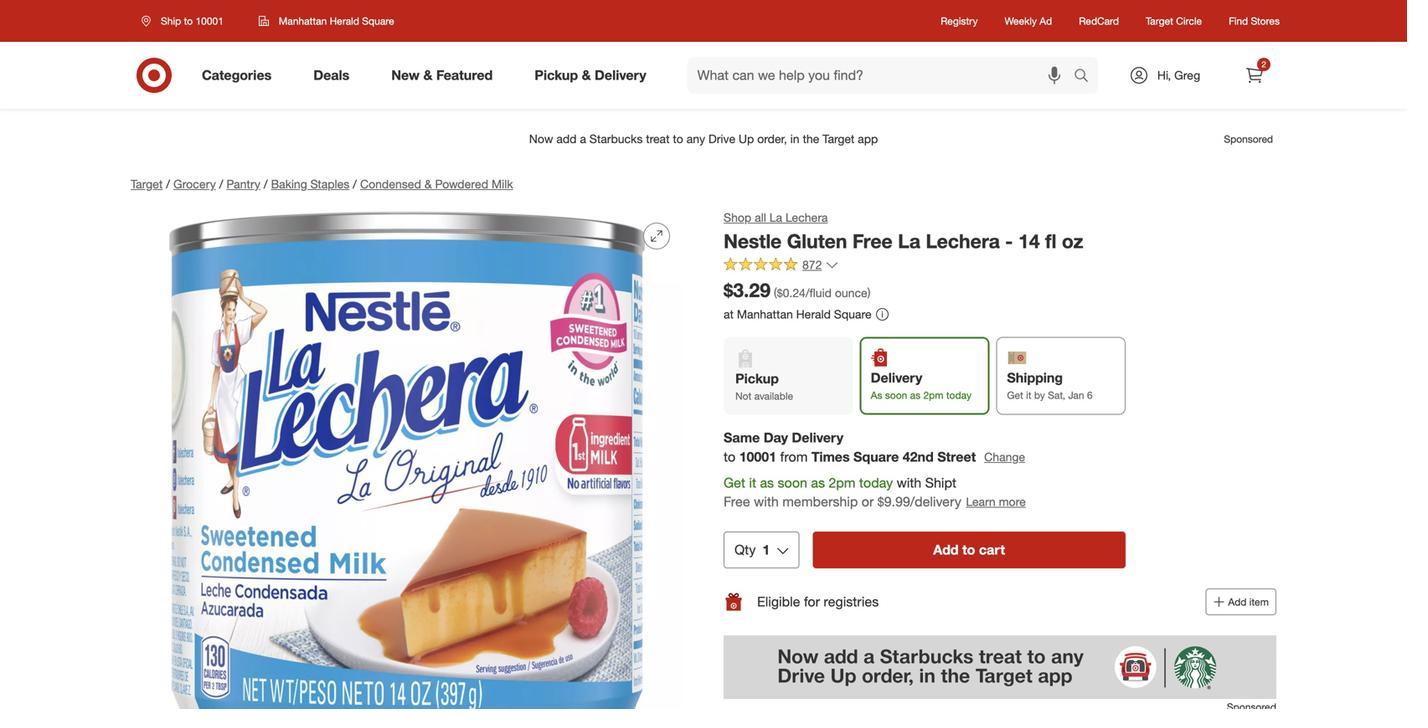 Task type: vqa. For each thing, say whether or not it's contained in the screenshot.
"to" within the proud to be 100% vegan, cruelty-free, and leaping bunny certified. because kindness is chic.
no



Task type: describe. For each thing, give the bounding box(es) containing it.
1 horizontal spatial to
[[724, 449, 735, 465]]

categories link
[[188, 57, 292, 94]]

0 horizontal spatial la
[[769, 210, 782, 225]]

at
[[724, 307, 734, 322]]

target circle
[[1146, 15, 1202, 27]]

nestle gluten free la lechera - 14 fl oz, 1 of 8 image
[[131, 209, 683, 709]]

ship to 10001 button
[[131, 6, 241, 36]]

shipping
[[1007, 370, 1063, 386]]

day
[[764, 430, 788, 446]]

delivery inside 'delivery as soon as 2pm today'
[[871, 370, 922, 386]]

get inside 'shipping get it by sat, jan 6'
[[1007, 389, 1023, 402]]

staples
[[310, 177, 349, 191]]

square for times
[[853, 449, 899, 465]]

$3.29 ( $0.24 /fluid ounce )
[[724, 279, 871, 302]]

redcard link
[[1079, 14, 1119, 28]]

times
[[811, 449, 850, 465]]

shop all la lechera nestle gluten free la lechera - 14 fl oz
[[724, 210, 1083, 253]]

condensed
[[360, 177, 421, 191]]

qty 1
[[734, 542, 770, 558]]

oz
[[1062, 229, 1083, 253]]

pantry link
[[226, 177, 260, 191]]

cart
[[979, 542, 1005, 558]]

nestle
[[724, 229, 782, 253]]

1
[[762, 542, 770, 558]]

10001 inside dropdown button
[[196, 15, 224, 27]]

target for target circle
[[1146, 15, 1173, 27]]

ship to 10001
[[161, 15, 224, 27]]

as
[[871, 389, 882, 402]]

powdered
[[435, 177, 488, 191]]

today inside get it as soon as 2pm today with shipt free with membership or $9.99/delivery learn more
[[859, 475, 893, 491]]

0 vertical spatial lechera
[[785, 210, 828, 225]]

item
[[1249, 596, 1269, 608]]

pickup & delivery
[[535, 67, 646, 83]]

find stores link
[[1229, 14, 1280, 28]]

14
[[1018, 229, 1040, 253]]

target for target / grocery / pantry / baking staples / condensed & powdered milk
[[131, 177, 163, 191]]

add for add to cart
[[933, 542, 959, 558]]

2
[[1261, 59, 1266, 70]]

not
[[735, 390, 752, 402]]

-
[[1005, 229, 1013, 253]]

add for add item
[[1228, 596, 1246, 608]]

1 horizontal spatial 10001
[[739, 449, 776, 465]]

search button
[[1066, 57, 1106, 97]]

weekly
[[1005, 15, 1037, 27]]

registry link
[[941, 14, 978, 28]]

1 / from the left
[[166, 177, 170, 191]]

street
[[937, 449, 976, 465]]

hi,
[[1157, 68, 1171, 82]]

pickup not available
[[735, 371, 793, 402]]

to 10001
[[724, 449, 776, 465]]

find
[[1229, 15, 1248, 27]]

shipt
[[925, 475, 956, 491]]

for
[[804, 594, 820, 610]]

add to cart button
[[813, 532, 1126, 569]]

1 horizontal spatial as
[[811, 475, 825, 491]]

shop
[[724, 210, 751, 225]]

1 horizontal spatial la
[[898, 229, 920, 253]]

available
[[754, 390, 793, 402]]

0 horizontal spatial as
[[760, 475, 774, 491]]

change
[[984, 450, 1025, 464]]

$9.99/delivery
[[877, 494, 961, 510]]

get inside get it as soon as 2pm today with shipt free with membership or $9.99/delivery learn more
[[724, 475, 745, 491]]

sat,
[[1048, 389, 1065, 402]]

weekly ad
[[1005, 15, 1052, 27]]

it inside get it as soon as 2pm today with shipt free with membership or $9.99/delivery learn more
[[749, 475, 756, 491]]

soon inside get it as soon as 2pm today with shipt free with membership or $9.99/delivery learn more
[[778, 475, 807, 491]]

add item button
[[1205, 589, 1276, 616]]

delivery for same day delivery
[[792, 430, 843, 446]]

target / grocery / pantry / baking staples / condensed & powdered milk
[[131, 177, 513, 191]]

(
[[774, 286, 777, 300]]

2pm inside get it as soon as 2pm today with shipt free with membership or $9.99/delivery learn more
[[829, 475, 855, 491]]

find stores
[[1229, 15, 1280, 27]]

gluten
[[787, 229, 847, 253]]

1 vertical spatial advertisement region
[[724, 636, 1276, 699]]

fl
[[1045, 229, 1057, 253]]

grocery link
[[173, 177, 216, 191]]

deals
[[313, 67, 349, 83]]

delivery as soon as 2pm today
[[871, 370, 972, 402]]

today inside 'delivery as soon as 2pm today'
[[946, 389, 972, 402]]

shipping get it by sat, jan 6
[[1007, 370, 1093, 402]]

1 horizontal spatial manhattan
[[737, 307, 793, 322]]

stores
[[1251, 15, 1280, 27]]

target circle link
[[1146, 14, 1202, 28]]

more
[[999, 495, 1026, 509]]

new & featured
[[391, 67, 493, 83]]

$0.24
[[777, 286, 806, 300]]

4 / from the left
[[353, 177, 357, 191]]



Task type: locate. For each thing, give the bounding box(es) containing it.
soon
[[885, 389, 907, 402], [778, 475, 807, 491]]

pickup inside pickup not available
[[735, 371, 779, 387]]

0 horizontal spatial manhattan
[[279, 15, 327, 27]]

0 horizontal spatial herald
[[330, 15, 359, 27]]

all
[[755, 210, 766, 225]]

herald
[[330, 15, 359, 27], [796, 307, 831, 322]]

1 vertical spatial manhattan
[[737, 307, 793, 322]]

learn
[[966, 495, 996, 509]]

new
[[391, 67, 420, 83]]

herald down /fluid at right
[[796, 307, 831, 322]]

)
[[867, 286, 871, 300]]

get down to 10001
[[724, 475, 745, 491]]

registries
[[824, 594, 879, 610]]

1 horizontal spatial pickup
[[735, 371, 779, 387]]

greg
[[1174, 68, 1200, 82]]

target left circle
[[1146, 15, 1173, 27]]

manhattan herald square button
[[248, 6, 405, 36]]

0 horizontal spatial today
[[859, 475, 893, 491]]

registry
[[941, 15, 978, 27]]

milk
[[492, 177, 513, 191]]

manhattan herald square
[[279, 15, 394, 27]]

add left item
[[1228, 596, 1246, 608]]

square up get it as soon as 2pm today with shipt free with membership or $9.99/delivery learn more
[[853, 449, 899, 465]]

get it as soon as 2pm today with shipt free with membership or $9.99/delivery learn more
[[724, 475, 1026, 510]]

1 horizontal spatial soon
[[885, 389, 907, 402]]

to for add
[[962, 542, 975, 558]]

add inside add to cart button
[[933, 542, 959, 558]]

deals link
[[299, 57, 370, 94]]

same
[[724, 430, 760, 446]]

to left the cart
[[962, 542, 975, 558]]

2 vertical spatial square
[[853, 449, 899, 465]]

1 vertical spatial lechera
[[926, 229, 1000, 253]]

herald up deals link
[[330, 15, 359, 27]]

hi, greg
[[1157, 68, 1200, 82]]

it left by
[[1026, 389, 1031, 402]]

1 vertical spatial to
[[724, 449, 735, 465]]

2 vertical spatial delivery
[[792, 430, 843, 446]]

ship
[[161, 15, 181, 27]]

change button
[[983, 448, 1026, 467]]

2pm down times
[[829, 475, 855, 491]]

today up street in the right of the page
[[946, 389, 972, 402]]

pickup
[[535, 67, 578, 83], [735, 371, 779, 387]]

$3.29
[[724, 279, 771, 302]]

0 vertical spatial it
[[1026, 389, 1031, 402]]

0 vertical spatial soon
[[885, 389, 907, 402]]

1 horizontal spatial delivery
[[792, 430, 843, 446]]

lechera up gluten
[[785, 210, 828, 225]]

0 horizontal spatial get
[[724, 475, 745, 491]]

2pm inside 'delivery as soon as 2pm today'
[[923, 389, 943, 402]]

weekly ad link
[[1005, 14, 1052, 28]]

add left the cart
[[933, 542, 959, 558]]

manhattan inside dropdown button
[[279, 15, 327, 27]]

1 vertical spatial add
[[1228, 596, 1246, 608]]

2 / from the left
[[219, 177, 223, 191]]

it down to 10001
[[749, 475, 756, 491]]

to down the same
[[724, 449, 735, 465]]

square up new
[[362, 15, 394, 27]]

add to cart
[[933, 542, 1005, 558]]

1 horizontal spatial free
[[853, 229, 893, 253]]

1 horizontal spatial target
[[1146, 15, 1173, 27]]

2 horizontal spatial as
[[910, 389, 921, 402]]

1 vertical spatial square
[[834, 307, 872, 322]]

it inside 'shipping get it by sat, jan 6'
[[1026, 389, 1031, 402]]

0 horizontal spatial free
[[724, 494, 750, 510]]

free inside get it as soon as 2pm today with shipt free with membership or $9.99/delivery learn more
[[724, 494, 750, 510]]

1 vertical spatial 10001
[[739, 449, 776, 465]]

2 link
[[1236, 57, 1273, 94]]

ad
[[1040, 15, 1052, 27]]

1 vertical spatial with
[[754, 494, 779, 510]]

featured
[[436, 67, 493, 83]]

today up or
[[859, 475, 893, 491]]

learn more button
[[965, 493, 1027, 512]]

What can we help you find? suggestions appear below search field
[[687, 57, 1078, 94]]

0 horizontal spatial target
[[131, 177, 163, 191]]

delivery for pickup & delivery
[[595, 67, 646, 83]]

2 horizontal spatial delivery
[[871, 370, 922, 386]]

1 vertical spatial free
[[724, 494, 750, 510]]

2 horizontal spatial to
[[962, 542, 975, 558]]

1 vertical spatial it
[[749, 475, 756, 491]]

0 vertical spatial to
[[184, 15, 193, 27]]

square down ounce
[[834, 307, 872, 322]]

1 horizontal spatial 2pm
[[923, 389, 943, 402]]

0 vertical spatial add
[[933, 542, 959, 558]]

to inside dropdown button
[[184, 15, 193, 27]]

/ left pantry link
[[219, 177, 223, 191]]

& for new
[[423, 67, 433, 83]]

1 vertical spatial target
[[131, 177, 163, 191]]

0 vertical spatial la
[[769, 210, 782, 225]]

or
[[862, 494, 874, 510]]

1 horizontal spatial it
[[1026, 389, 1031, 402]]

0 horizontal spatial pickup
[[535, 67, 578, 83]]

pantry
[[226, 177, 260, 191]]

1 vertical spatial get
[[724, 475, 745, 491]]

ounce
[[835, 286, 867, 300]]

pickup for &
[[535, 67, 578, 83]]

target left grocery link
[[131, 177, 163, 191]]

with down to 10001
[[754, 494, 779, 510]]

manhattan
[[279, 15, 327, 27], [737, 307, 793, 322]]

baking
[[271, 177, 307, 191]]

/ right pantry link
[[264, 177, 268, 191]]

0 vertical spatial target
[[1146, 15, 1173, 27]]

as down to 10001
[[760, 475, 774, 491]]

from times square 42nd street
[[780, 449, 976, 465]]

add
[[933, 542, 959, 558], [1228, 596, 1246, 608]]

10001 down the same
[[739, 449, 776, 465]]

jan
[[1068, 389, 1084, 402]]

with
[[897, 475, 921, 491], [754, 494, 779, 510]]

by
[[1034, 389, 1045, 402]]

condensed & powdered milk link
[[360, 177, 513, 191]]

soon right the as
[[885, 389, 907, 402]]

delivery
[[595, 67, 646, 83], [871, 370, 922, 386], [792, 430, 843, 446]]

manhattan up deals
[[279, 15, 327, 27]]

pickup & delivery link
[[520, 57, 667, 94]]

pickup for not
[[735, 371, 779, 387]]

from
[[780, 449, 808, 465]]

to inside button
[[962, 542, 975, 558]]

new & featured link
[[377, 57, 514, 94]]

circle
[[1176, 15, 1202, 27]]

1 horizontal spatial with
[[897, 475, 921, 491]]

1 vertical spatial 2pm
[[829, 475, 855, 491]]

get left by
[[1007, 389, 1023, 402]]

1 vertical spatial delivery
[[871, 370, 922, 386]]

42nd
[[903, 449, 934, 465]]

0 vertical spatial 10001
[[196, 15, 224, 27]]

at manhattan herald square
[[724, 307, 872, 322]]

2pm right the as
[[923, 389, 943, 402]]

& for pickup
[[582, 67, 591, 83]]

0 horizontal spatial lechera
[[785, 210, 828, 225]]

6
[[1087, 389, 1093, 402]]

soon inside 'delivery as soon as 2pm today'
[[885, 389, 907, 402]]

la
[[769, 210, 782, 225], [898, 229, 920, 253]]

/ right staples
[[353, 177, 357, 191]]

1 vertical spatial herald
[[796, 307, 831, 322]]

lechera
[[785, 210, 828, 225], [926, 229, 1000, 253]]

to
[[184, 15, 193, 27], [724, 449, 735, 465], [962, 542, 975, 558]]

0 horizontal spatial 2pm
[[829, 475, 855, 491]]

1 horizontal spatial add
[[1228, 596, 1246, 608]]

qty
[[734, 542, 756, 558]]

0 vertical spatial manhattan
[[279, 15, 327, 27]]

to for ship
[[184, 15, 193, 27]]

0 vertical spatial today
[[946, 389, 972, 402]]

as inside 'delivery as soon as 2pm today'
[[910, 389, 921, 402]]

0 horizontal spatial to
[[184, 15, 193, 27]]

baking staples link
[[271, 177, 349, 191]]

it
[[1026, 389, 1031, 402], [749, 475, 756, 491]]

1 horizontal spatial today
[[946, 389, 972, 402]]

10001
[[196, 15, 224, 27], [739, 449, 776, 465]]

0 horizontal spatial it
[[749, 475, 756, 491]]

0 vertical spatial get
[[1007, 389, 1023, 402]]

872
[[802, 258, 822, 272]]

0 horizontal spatial soon
[[778, 475, 807, 491]]

square for herald
[[362, 15, 394, 27]]

1 vertical spatial today
[[859, 475, 893, 491]]

0 vertical spatial advertisement region
[[117, 119, 1290, 159]]

0 vertical spatial herald
[[330, 15, 359, 27]]

1 horizontal spatial herald
[[796, 307, 831, 322]]

advertisement region
[[117, 119, 1290, 159], [724, 636, 1276, 699]]

as right the as
[[910, 389, 921, 402]]

0 horizontal spatial add
[[933, 542, 959, 558]]

herald inside the manhattan herald square dropdown button
[[330, 15, 359, 27]]

free up )
[[853, 229, 893, 253]]

1 horizontal spatial get
[[1007, 389, 1023, 402]]

1 vertical spatial la
[[898, 229, 920, 253]]

3 / from the left
[[264, 177, 268, 191]]

target link
[[131, 177, 163, 191]]

0 vertical spatial 2pm
[[923, 389, 943, 402]]

target
[[1146, 15, 1173, 27], [131, 177, 163, 191]]

membership
[[782, 494, 858, 510]]

soon down from
[[778, 475, 807, 491]]

0 vertical spatial free
[[853, 229, 893, 253]]

2 vertical spatial to
[[962, 542, 975, 558]]

1 vertical spatial soon
[[778, 475, 807, 491]]

with up $9.99/delivery
[[897, 475, 921, 491]]

872 link
[[724, 257, 839, 276]]

square inside the manhattan herald square dropdown button
[[362, 15, 394, 27]]

1 vertical spatial pickup
[[735, 371, 779, 387]]

0 vertical spatial square
[[362, 15, 394, 27]]

0 vertical spatial with
[[897, 475, 921, 491]]

1 horizontal spatial lechera
[[926, 229, 1000, 253]]

free
[[853, 229, 893, 253], [724, 494, 750, 510]]

/ right target link
[[166, 177, 170, 191]]

manhattan down (
[[737, 307, 793, 322]]

as up membership
[[811, 475, 825, 491]]

free inside shop all la lechera nestle gluten free la lechera - 14 fl oz
[[853, 229, 893, 253]]

10001 right the ship
[[196, 15, 224, 27]]

0 vertical spatial delivery
[[595, 67, 646, 83]]

0 horizontal spatial 10001
[[196, 15, 224, 27]]

/
[[166, 177, 170, 191], [219, 177, 223, 191], [264, 177, 268, 191], [353, 177, 357, 191]]

/fluid
[[806, 286, 832, 300]]

0 vertical spatial pickup
[[535, 67, 578, 83]]

to right the ship
[[184, 15, 193, 27]]

square
[[362, 15, 394, 27], [834, 307, 872, 322], [853, 449, 899, 465]]

add inside add item button
[[1228, 596, 1246, 608]]

today
[[946, 389, 972, 402], [859, 475, 893, 491]]

0 horizontal spatial with
[[754, 494, 779, 510]]

free down to 10001
[[724, 494, 750, 510]]

eligible for registries
[[757, 594, 879, 610]]

lechera left -
[[926, 229, 1000, 253]]

categories
[[202, 67, 272, 83]]

same day delivery
[[724, 430, 843, 446]]

0 horizontal spatial delivery
[[595, 67, 646, 83]]

redcard
[[1079, 15, 1119, 27]]



